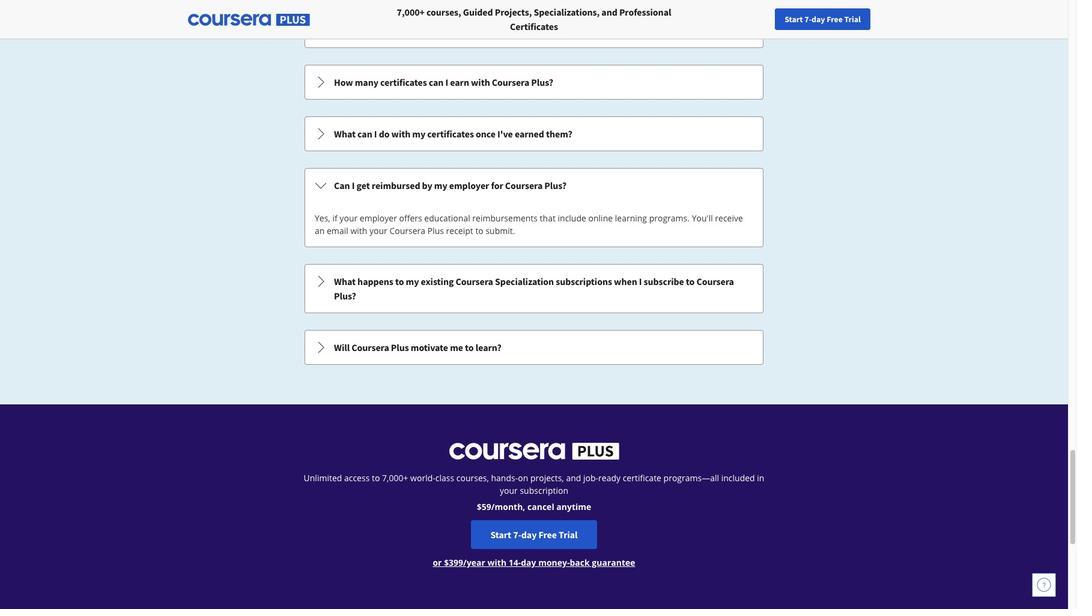 Task type: describe. For each thing, give the bounding box(es) containing it.
them?
[[546, 128, 573, 140]]

or $399 /year with 14-day money-back guarantee
[[433, 558, 636, 569]]

i left the 'earn'
[[446, 76, 448, 88]]

included
[[722, 473, 755, 484]]

specialization
[[495, 276, 554, 288]]

what happens to my existing coursera specialization subscriptions when i subscribe to coursera plus? button
[[305, 265, 763, 313]]

coursera right will
[[352, 342, 389, 354]]

educational
[[424, 213, 470, 224]]

you'll
[[692, 213, 713, 224]]

what for what happens to my existing coursera specialization subscriptions when i subscribe to coursera plus?
[[334, 276, 356, 288]]

can
[[334, 180, 350, 192]]

1 horizontal spatial start 7-day free trial button
[[775, 8, 871, 30]]

1 vertical spatial start 7-day free trial
[[491, 529, 578, 541]]

/month,
[[491, 502, 526, 513]]

coursera right existing at the left
[[456, 276, 493, 288]]

your right email
[[370, 225, 388, 237]]

coursera plus image for access
[[449, 444, 619, 460]]

14-
[[509, 558, 521, 569]]

receive
[[715, 213, 743, 224]]

$59
[[477, 502, 491, 513]]

anytime
[[557, 502, 592, 513]]

help center image
[[1037, 579, 1052, 593]]

to inside dropdown button
[[465, 342, 474, 354]]

1 vertical spatial start 7-day free trial button
[[471, 521, 597, 550]]

subscriptions
[[556, 276, 612, 288]]

back
[[570, 558, 590, 569]]

7,000+ courses, guided projects, specializations, and professional certificates
[[397, 6, 672, 32]]

find your new career link
[[806, 12, 894, 27]]

get
[[357, 180, 370, 192]]

i've
[[498, 128, 513, 140]]

$59 /month, cancel anytime
[[477, 502, 592, 513]]

what can i do with my certificates once i've earned them? button
[[305, 117, 763, 151]]

money-
[[539, 558, 570, 569]]

what happens to my existing coursera specialization subscriptions when i subscribe to coursera plus?
[[334, 276, 734, 302]]

yes,
[[315, 213, 330, 224]]

coursera inside yes, if your employer offers educational reimbursements that include online learning programs. you'll receive an email with your coursera plus receipt to submit.
[[390, 225, 426, 237]]

happens
[[358, 276, 394, 288]]

existing
[[421, 276, 454, 288]]

$399
[[444, 558, 463, 569]]

and inside unlimited access to 7,000+ world-class courses, hands-on projects, and job-ready certificate programs—all included in your subscription
[[566, 473, 581, 484]]

subscription
[[520, 486, 569, 497]]

an
[[315, 225, 325, 237]]

your right find
[[829, 14, 845, 25]]

guided
[[463, 6, 493, 18]]

that
[[540, 213, 556, 224]]

many
[[355, 76, 379, 88]]

0 vertical spatial plus?
[[531, 76, 554, 88]]

on
[[518, 473, 528, 484]]

my inside what happens to my existing coursera specialization subscriptions when i subscribe to coursera plus?
[[406, 276, 419, 288]]

1 vertical spatial plus?
[[545, 180, 567, 192]]

will
[[334, 342, 350, 354]]

ready
[[599, 473, 621, 484]]

world-
[[411, 473, 436, 484]]

your inside unlimited access to 7,000+ world-class courses, hands-on projects, and job-ready certificate programs—all included in your subscription
[[500, 486, 518, 497]]

learn?
[[476, 342, 502, 354]]

projects,
[[531, 473, 564, 484]]

plus? inside what happens to my existing coursera specialization subscriptions when i subscribe to coursera plus?
[[334, 290, 356, 302]]

my for certificates
[[412, 128, 426, 140]]

learning
[[615, 213, 647, 224]]

plus inside dropdown button
[[391, 342, 409, 354]]

find your new career
[[812, 14, 888, 25]]

1 horizontal spatial trial
[[845, 14, 861, 25]]

in
[[757, 473, 765, 484]]

professional
[[620, 6, 672, 18]]

reimbursements
[[473, 213, 538, 224]]

plus inside yes, if your employer offers educational reimbursements that include online learning programs. you'll receive an email with your coursera plus receipt to submit.
[[428, 225, 444, 237]]

2 vertical spatial day
[[521, 558, 536, 569]]

submit.
[[486, 225, 515, 237]]

job-
[[584, 473, 599, 484]]

will coursera plus motivate me to learn?
[[334, 342, 502, 354]]

/year
[[463, 558, 486, 569]]

1 vertical spatial trial
[[559, 529, 578, 541]]

how
[[334, 76, 353, 88]]

courses, inside 7,000+ courses, guided projects, specializations, and professional certificates
[[427, 6, 461, 18]]

include
[[558, 213, 586, 224]]

start for bottommost start 7-day free trial 'button'
[[491, 529, 511, 541]]

how many certificates can i earn with coursera plus? button
[[305, 66, 763, 99]]

what for what can i do with my certificates once i've earned them?
[[334, 128, 356, 140]]

for
[[491, 180, 503, 192]]

find
[[812, 14, 828, 25]]

with inside dropdown button
[[471, 76, 490, 88]]

can inside 'dropdown button'
[[358, 128, 372, 140]]

yes, if your employer offers educational reimbursements that include online learning programs. you'll receive an email with your coursera plus receipt to submit.
[[315, 213, 743, 237]]

to inside yes, if your employer offers educational reimbursements that include online learning programs. you'll receive an email with your coursera plus receipt to submit.
[[476, 225, 484, 237]]

your right if
[[340, 213, 358, 224]]

access
[[344, 473, 370, 484]]

day for bottommost start 7-day free trial 'button'
[[521, 529, 537, 541]]

coursera right subscribe
[[697, 276, 734, 288]]

1 horizontal spatial start 7-day free trial
[[785, 14, 861, 25]]

and inside 7,000+ courses, guided projects, specializations, and professional certificates
[[602, 6, 618, 18]]



Task type: vqa. For each thing, say whether or not it's contained in the screenshot.
bottom my
yes



Task type: locate. For each thing, give the bounding box(es) containing it.
1 horizontal spatial free
[[827, 14, 843, 25]]

0 horizontal spatial certificates
[[380, 76, 427, 88]]

free for bottommost start 7-day free trial 'button'
[[539, 529, 557, 541]]

subscribe
[[644, 276, 684, 288]]

what
[[334, 128, 356, 140], [334, 276, 356, 288]]

free up money-
[[539, 529, 557, 541]]

day up 'or $399 /year with 14-day money-back guarantee'
[[521, 529, 537, 541]]

my right the by
[[434, 180, 448, 192]]

courses, inside unlimited access to 7,000+ world-class courses, hands-on projects, and job-ready certificate programs—all included in your subscription
[[457, 473, 489, 484]]

0 vertical spatial employer
[[449, 180, 489, 192]]

i left get
[[352, 180, 355, 192]]

to right subscribe
[[686, 276, 695, 288]]

specializations,
[[534, 6, 600, 18]]

0 horizontal spatial start
[[491, 529, 511, 541]]

trial down anytime
[[559, 529, 578, 541]]

hands-
[[491, 473, 518, 484]]

employer
[[449, 180, 489, 192], [360, 213, 397, 224]]

if
[[333, 213, 338, 224]]

0 horizontal spatial start 7-day free trial button
[[471, 521, 597, 550]]

7,000+
[[397, 6, 425, 18], [382, 473, 408, 484]]

0 horizontal spatial free
[[539, 529, 557, 541]]

unlimited access to 7,000+ world-class courses, hands-on projects, and job-ready certificate programs—all included in your subscription
[[304, 473, 765, 497]]

online
[[589, 213, 613, 224]]

trial left career
[[845, 14, 861, 25]]

what left do
[[334, 128, 356, 140]]

day left new
[[812, 14, 825, 25]]

email
[[327, 225, 348, 237]]

0 vertical spatial courses,
[[427, 6, 461, 18]]

0 horizontal spatial 7-
[[513, 529, 522, 541]]

coursera right for
[[505, 180, 543, 192]]

1 horizontal spatial certificates
[[427, 128, 474, 140]]

unlimited
[[304, 473, 342, 484]]

or
[[433, 558, 442, 569]]

employer inside yes, if your employer offers educational reimbursements that include online learning programs. you'll receive an email with your coursera plus receipt to submit.
[[360, 213, 397, 224]]

can left do
[[358, 128, 372, 140]]

programs.
[[649, 213, 690, 224]]

1 what from the top
[[334, 128, 356, 140]]

1 horizontal spatial start
[[785, 14, 803, 25]]

my inside what can i do with my certificates once i've earned them? 'dropdown button'
[[412, 128, 426, 140]]

1 horizontal spatial and
[[602, 6, 618, 18]]

0 vertical spatial and
[[602, 6, 618, 18]]

can i get reimbursed by my employer for coursera plus?
[[334, 180, 567, 192]]

what inside what can i do with my certificates once i've earned them? 'dropdown button'
[[334, 128, 356, 140]]

0 vertical spatial plus
[[428, 225, 444, 237]]

i
[[446, 76, 448, 88], [374, 128, 377, 140], [352, 180, 355, 192], [639, 276, 642, 288]]

and left "professional"
[[602, 6, 618, 18]]

0 vertical spatial trial
[[845, 14, 861, 25]]

start 7-day free trial button
[[775, 8, 871, 30], [471, 521, 597, 550]]

1 vertical spatial what
[[334, 276, 356, 288]]

plus? up "that"
[[545, 180, 567, 192]]

start 7-day free trial
[[785, 14, 861, 25], [491, 529, 578, 541]]

1 vertical spatial my
[[434, 180, 448, 192]]

with inside yes, if your employer offers educational reimbursements that include online learning programs. you'll receive an email with your coursera plus receipt to submit.
[[351, 225, 367, 237]]

i left do
[[374, 128, 377, 140]]

by
[[422, 180, 433, 192]]

1 horizontal spatial 7-
[[805, 14, 812, 25]]

can left the 'earn'
[[429, 76, 444, 88]]

day
[[812, 14, 825, 25], [521, 529, 537, 541], [521, 558, 536, 569]]

certificates
[[510, 20, 558, 32]]

courses, left guided
[[427, 6, 461, 18]]

0 horizontal spatial plus
[[391, 342, 409, 354]]

list
[[303, 0, 765, 367]]

with right do
[[392, 128, 411, 140]]

with right email
[[351, 225, 367, 237]]

1 horizontal spatial plus
[[428, 225, 444, 237]]

7-
[[805, 14, 812, 25], [513, 529, 522, 541]]

when
[[614, 276, 637, 288]]

plus
[[428, 225, 444, 237], [391, 342, 409, 354]]

what can i do with my certificates once i've earned them?
[[334, 128, 573, 140]]

employer inside dropdown button
[[449, 180, 489, 192]]

1 vertical spatial courses,
[[457, 473, 489, 484]]

courses, right class
[[457, 473, 489, 484]]

free for the rightmost start 7-day free trial 'button'
[[827, 14, 843, 25]]

0 horizontal spatial and
[[566, 473, 581, 484]]

trial
[[845, 14, 861, 25], [559, 529, 578, 541]]

to right access
[[372, 473, 380, 484]]

1 horizontal spatial employer
[[449, 180, 489, 192]]

list containing how many certificates can i earn with coursera plus?
[[303, 0, 765, 367]]

with inside 'dropdown button'
[[392, 128, 411, 140]]

1 vertical spatial free
[[539, 529, 557, 541]]

start left find
[[785, 14, 803, 25]]

motivate
[[411, 342, 448, 354]]

1 vertical spatial can
[[358, 128, 372, 140]]

class
[[436, 473, 454, 484]]

your
[[829, 14, 845, 25], [340, 213, 358, 224], [370, 225, 388, 237], [500, 486, 518, 497]]

certificates left once on the left top of the page
[[427, 128, 474, 140]]

to right me in the left of the page
[[465, 342, 474, 354]]

0 horizontal spatial can
[[358, 128, 372, 140]]

2 vertical spatial plus?
[[334, 290, 356, 302]]

0 vertical spatial start 7-day free trial
[[785, 14, 861, 25]]

plus down "educational"
[[428, 225, 444, 237]]

0 vertical spatial free
[[827, 14, 843, 25]]

my for employer
[[434, 180, 448, 192]]

do
[[379, 128, 390, 140]]

projects,
[[495, 6, 532, 18]]

0 horizontal spatial trial
[[559, 529, 578, 541]]

start down /month,
[[491, 529, 511, 541]]

your down hands-
[[500, 486, 518, 497]]

guarantee
[[592, 558, 636, 569]]

my
[[412, 128, 426, 140], [434, 180, 448, 192], [406, 276, 419, 288]]

free left new
[[827, 14, 843, 25]]

0 vertical spatial certificates
[[380, 76, 427, 88]]

certificates inside 'dropdown button'
[[427, 128, 474, 140]]

certificates inside dropdown button
[[380, 76, 427, 88]]

0 vertical spatial what
[[334, 128, 356, 140]]

free
[[827, 14, 843, 25], [539, 529, 557, 541]]

0 vertical spatial start
[[785, 14, 803, 25]]

with left 14-
[[488, 558, 507, 569]]

day for the rightmost start 7-day free trial 'button'
[[812, 14, 825, 25]]

what left happens on the left of page
[[334, 276, 356, 288]]

start
[[785, 14, 803, 25], [491, 529, 511, 541]]

plus?
[[531, 76, 554, 88], [545, 180, 567, 192], [334, 290, 356, 302]]

programs—all
[[664, 473, 719, 484]]

offers
[[399, 213, 422, 224]]

and
[[602, 6, 618, 18], [566, 473, 581, 484]]

0 vertical spatial my
[[412, 128, 426, 140]]

0 vertical spatial start 7-day free trial button
[[775, 8, 871, 30]]

1 vertical spatial and
[[566, 473, 581, 484]]

with
[[471, 76, 490, 88], [392, 128, 411, 140], [351, 225, 367, 237], [488, 558, 507, 569]]

can
[[429, 76, 444, 88], [358, 128, 372, 140]]

2 what from the top
[[334, 276, 356, 288]]

certificates right many
[[380, 76, 427, 88]]

plus? up what can i do with my certificates once i've earned them? 'dropdown button'
[[531, 76, 554, 88]]

my right do
[[412, 128, 426, 140]]

0 horizontal spatial employer
[[360, 213, 397, 224]]

0 vertical spatial can
[[429, 76, 444, 88]]

new
[[847, 14, 863, 25]]

1 vertical spatial coursera plus image
[[449, 444, 619, 460]]

1 vertical spatial start
[[491, 529, 511, 541]]

0 vertical spatial 7-
[[805, 14, 812, 25]]

to inside unlimited access to 7,000+ world-class courses, hands-on projects, and job-ready certificate programs—all included in your subscription
[[372, 473, 380, 484]]

day left money-
[[521, 558, 536, 569]]

what inside what happens to my existing coursera specialization subscriptions when i subscribe to coursera plus?
[[334, 276, 356, 288]]

7- up 14-
[[513, 529, 522, 541]]

i inside what happens to my existing coursera specialization subscriptions when i subscribe to coursera plus?
[[639, 276, 642, 288]]

7,000+ inside unlimited access to 7,000+ world-class courses, hands-on projects, and job-ready certificate programs—all included in your subscription
[[382, 473, 408, 484]]

2 vertical spatial my
[[406, 276, 419, 288]]

start 7-day free trial left career
[[785, 14, 861, 25]]

7- left find
[[805, 14, 812, 25]]

start for the rightmost start 7-day free trial 'button'
[[785, 14, 803, 25]]

my inside can i get reimbursed by my employer for coursera plus? dropdown button
[[434, 180, 448, 192]]

once
[[476, 128, 496, 140]]

receipt
[[446, 225, 473, 237]]

1 vertical spatial plus
[[391, 342, 409, 354]]

career
[[864, 14, 888, 25]]

0 horizontal spatial start 7-day free trial
[[491, 529, 578, 541]]

and left job-
[[566, 473, 581, 484]]

certificates
[[380, 76, 427, 88], [427, 128, 474, 140]]

0 vertical spatial coursera plus image
[[188, 14, 310, 26]]

earn
[[450, 76, 469, 88]]

0 horizontal spatial coursera plus image
[[188, 14, 310, 26]]

plus left motivate
[[391, 342, 409, 354]]

plus? up will
[[334, 290, 356, 302]]

with right the 'earn'
[[471, 76, 490, 88]]

0 vertical spatial day
[[812, 14, 825, 25]]

None search field
[[165, 8, 454, 32]]

will coursera plus motivate me to learn? button
[[305, 331, 763, 365]]

coursera right the 'earn'
[[492, 76, 530, 88]]

employer left offers
[[360, 213, 397, 224]]

employer left for
[[449, 180, 489, 192]]

1 vertical spatial 7-
[[513, 529, 522, 541]]

coursera plus image for courses,
[[188, 14, 310, 26]]

certificate
[[623, 473, 662, 484]]

to right receipt
[[476, 225, 484, 237]]

earned
[[515, 128, 544, 140]]

cancel
[[528, 502, 554, 513]]

how many certificates can i earn with coursera plus?
[[334, 76, 554, 88]]

1 vertical spatial 7,000+
[[382, 473, 408, 484]]

me
[[450, 342, 463, 354]]

my left existing at the left
[[406, 276, 419, 288]]

to right happens on the left of page
[[395, 276, 404, 288]]

1 vertical spatial day
[[521, 529, 537, 541]]

start 7-day free trial down $59 /month, cancel anytime
[[491, 529, 578, 541]]

1 horizontal spatial can
[[429, 76, 444, 88]]

1 horizontal spatial coursera plus image
[[449, 444, 619, 460]]

1 vertical spatial employer
[[360, 213, 397, 224]]

reimbursed
[[372, 180, 420, 192]]

to
[[476, 225, 484, 237], [395, 276, 404, 288], [686, 276, 695, 288], [465, 342, 474, 354], [372, 473, 380, 484]]

i inside 'dropdown button'
[[374, 128, 377, 140]]

can inside dropdown button
[[429, 76, 444, 88]]

can i get reimbursed by my employer for coursera plus? button
[[305, 169, 763, 203]]

coursera plus image
[[188, 14, 310, 26], [449, 444, 619, 460]]

courses,
[[427, 6, 461, 18], [457, 473, 489, 484]]

i right when
[[639, 276, 642, 288]]

7,000+ inside 7,000+ courses, guided projects, specializations, and professional certificates
[[397, 6, 425, 18]]

0 vertical spatial 7,000+
[[397, 6, 425, 18]]

coursera down offers
[[390, 225, 426, 237]]

1 vertical spatial certificates
[[427, 128, 474, 140]]



